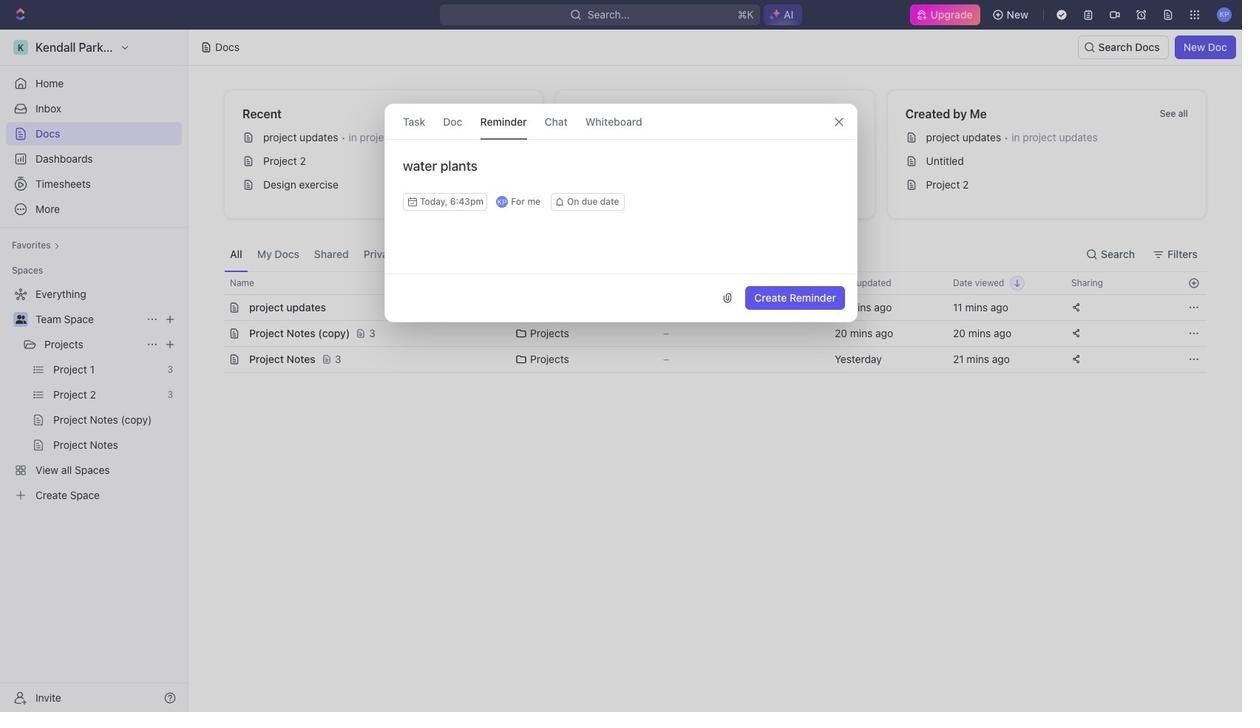 Task type: locate. For each thing, give the bounding box(es) containing it.
dialog
[[384, 104, 858, 322]]

row
[[208, 271, 1207, 295], [208, 294, 1207, 321], [208, 320, 1207, 347], [208, 346, 1207, 373]]

2 row from the top
[[208, 294, 1207, 321]]

1 vertical spatial cell
[[208, 321, 224, 346]]

0 vertical spatial cell
[[208, 295, 224, 320]]

2 cell from the top
[[208, 321, 224, 346]]

table
[[208, 271, 1207, 373]]

column header
[[208, 271, 224, 295]]

cell
[[208, 295, 224, 320], [208, 321, 224, 346], [208, 347, 224, 372]]

4 row from the top
[[208, 346, 1207, 373]]

user group image
[[15, 315, 26, 324]]

tab list
[[224, 237, 590, 271]]

2 vertical spatial cell
[[208, 347, 224, 372]]

tree inside sidebar navigation
[[6, 282, 182, 507]]

tree
[[6, 282, 182, 507]]

3 cell from the top
[[208, 347, 224, 372]]



Task type: describe. For each thing, give the bounding box(es) containing it.
3 row from the top
[[208, 320, 1207, 347]]

sidebar navigation
[[0, 30, 189, 712]]

1 row from the top
[[208, 271, 1207, 295]]

no favorited docs image
[[686, 123, 745, 182]]

Reminder na﻿me or type '/' for commands text field
[[385, 157, 857, 193]]

1 cell from the top
[[208, 295, 224, 320]]



Task type: vqa. For each thing, say whether or not it's contained in the screenshot.
😀
no



